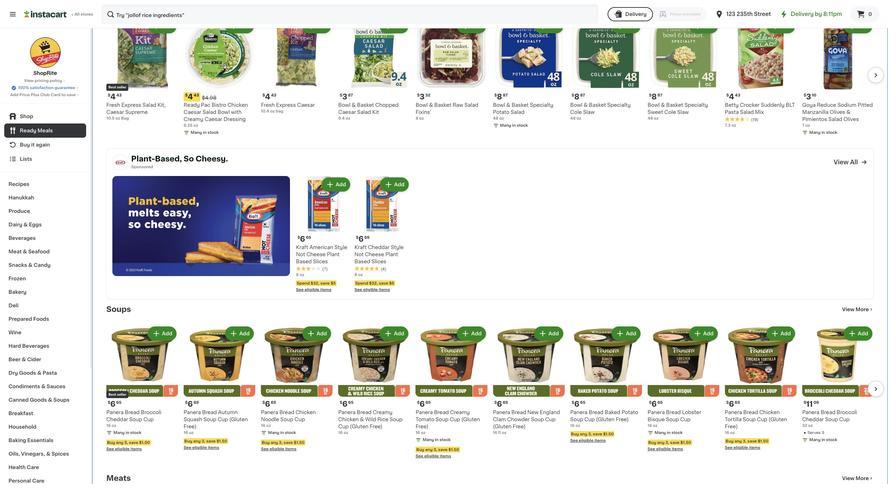 Task type: locate. For each thing, give the bounding box(es) containing it.
delivery button
[[608, 7, 654, 21]]

in for panera bread lobster bisque soup cup
[[668, 431, 671, 435]]

1 vertical spatial best seller
[[109, 393, 126, 396]]

1 horizontal spatial slaw
[[678, 110, 690, 115]]

2 horizontal spatial $ 8 87
[[650, 93, 663, 100]]

cup inside panera bread broccoli cheddar soup cup 32 oz ● serves 3
[[840, 417, 850, 422]]

1 horizontal spatial kraft
[[355, 245, 367, 250]]

2 not from the left
[[355, 252, 364, 257]]

0 horizontal spatial 32
[[426, 93, 431, 97]]

oz inside ready pac bistro chicken caesar salad bowl with creamy caesar dressing 6.25 oz
[[194, 123, 198, 127]]

8 bread from the left
[[435, 410, 449, 415]]

1 horizontal spatial broccoli
[[838, 410, 858, 415]]

shop
[[20, 114, 33, 119]]

1 vertical spatial potato
[[622, 410, 639, 415]]

in for goya reduce sodium pitted manzanilla olives & pimientos salad olives
[[822, 131, 826, 134]]

based for kraft american style not cheese plant based slices
[[296, 259, 312, 264]]

1 87 from the left
[[348, 93, 353, 97]]

view more link for meats
[[843, 475, 875, 482]]

0 vertical spatial item carousel region
[[97, 15, 885, 143]]

$ 6 65 up clam
[[495, 400, 509, 408]]

$4.43 original price: $4.98 element
[[184, 92, 256, 101]]

any down noodle
[[271, 441, 278, 445]]

express for bag
[[276, 103, 296, 108]]

panera bread lobster bisque soup cup 16 oz
[[648, 410, 702, 428]]

9 soup from the left
[[667, 417, 680, 422]]

65 up clam
[[503, 401, 509, 405]]

items down "panera bread chicken tortilla soup cup (gluten free) 16 oz"
[[750, 446, 761, 450]]

65 for panera bread new england clam chowder soup cup (gluten free)
[[503, 401, 509, 405]]

$1.50 for panera bread creamy tomato soup cup (gluten free)
[[449, 448, 460, 452]]

bread inside "panera bread chicken tortilla soup cup (gluten free) 16 oz"
[[744, 410, 759, 415]]

1 item carousel region from the top
[[97, 15, 885, 143]]

prepared foods
[[9, 317, 49, 322]]

4 basket from the left
[[435, 103, 452, 108]]

basket for potato
[[512, 103, 529, 108]]

bowl & basket specialty sweet cole slaw 48 oz
[[648, 103, 709, 120]]

4 up '10.5'
[[110, 93, 116, 100]]

style for kraft cheddar style not cheese plant based slices
[[391, 245, 404, 250]]

spend down kraft american style not cheese plant based slices
[[297, 281, 310, 285]]

best seller up fresh express salad kit, caesar supreme 10.5 oz bag
[[109, 86, 126, 89]]

fresh inside fresh express caesar 10.4 oz bag
[[261, 103, 275, 108]]

1 vertical spatial view more
[[843, 476, 870, 481]]

view inside view pricing policy link
[[24, 79, 34, 83]]

8 oz for kraft cheddar style not cheese plant based slices
[[355, 273, 363, 277]]

2 cole from the left
[[665, 110, 677, 115]]

buy any 3, save $1.50 see eligible items down panera bread creamy tomato soup cup (gluten free) 16 oz
[[416, 448, 460, 458]]

many for panera bread lobster bisque soup cup
[[655, 431, 667, 435]]

1 horizontal spatial 8 oz
[[355, 273, 363, 277]]

1 horizontal spatial soups
[[106, 305, 131, 313]]

0 horizontal spatial based
[[296, 259, 312, 264]]

0 horizontal spatial spend
[[297, 281, 310, 285]]

0 horizontal spatial plant
[[327, 252, 340, 257]]

1 bread from the left
[[125, 410, 140, 415]]

goya
[[803, 103, 817, 108]]

1 vertical spatial more
[[857, 476, 870, 481]]

kraft for kraft american style not cheese plant based slices
[[296, 245, 309, 250]]

1 soup from the left
[[129, 417, 142, 422]]

1 43 from the left
[[116, 93, 122, 97]]

health care
[[9, 465, 39, 470]]

2 87 from the left
[[503, 93, 508, 97]]

ready down shop
[[20, 128, 36, 133]]

many in stock down bowl & basket specialty potato salad 48 oz
[[501, 123, 529, 127]]

buy for panera bread lobster bisque soup cup
[[649, 441, 657, 445]]

goods down 'condiments & sauces'
[[30, 397, 47, 402]]

1 vertical spatial goods
[[30, 397, 47, 402]]

oils,
[[9, 451, 20, 456]]

fresh express salad kit, caesar supreme 10.5 oz bag
[[106, 103, 166, 120]]

1 horizontal spatial $ 8 87
[[572, 93, 586, 100]]

3
[[343, 93, 348, 100], [420, 93, 425, 100], [807, 93, 812, 100], [823, 431, 825, 435]]

save for panera bread creamy tomato soup cup (gluten free)
[[439, 448, 448, 452]]

0 horizontal spatial pasta
[[43, 370, 57, 375]]

0 vertical spatial pasta
[[726, 110, 740, 115]]

1 fresh from the left
[[106, 103, 120, 108]]

many in stock for bowl & basket specialty potato salad
[[501, 123, 529, 127]]

more for meats
[[857, 476, 870, 481]]

bread inside panera bread creamy chicken & wild rice soup cup (gluten free) 16 oz
[[357, 410, 372, 415]]

eligible for panera bread broccoli cheddar soup cup
[[115, 447, 130, 451]]

oz inside fresh express salad kit, caesar supreme 10.5 oz bag
[[116, 116, 120, 120]]

in down panera bread broccoli cheddar soup cup 16 oz
[[126, 431, 129, 435]]

48 inside bowl & basket specialty cole slaw 48 oz
[[571, 116, 576, 120]]

free) inside panera bread autumn squash soup cup (gluten free) 16 oz
[[184, 424, 197, 429]]

1 horizontal spatial 32
[[803, 424, 808, 428]]

1 horizontal spatial 48
[[571, 116, 576, 120]]

in down panera bread creamy tomato soup cup (gluten free) 16 oz
[[435, 438, 439, 442]]

panera inside "panera bread chicken noodle soup cup 16 oz"
[[261, 410, 278, 415]]

$ 8 87
[[495, 93, 508, 100], [572, 93, 586, 100], [650, 93, 663, 100]]

0 vertical spatial best
[[109, 86, 116, 89]]

panera inside panera bread baked potato soup cup (gluten free) 16 oz
[[571, 410, 588, 415]]

panera bread creamy chicken & wild rice soup cup (gluten free) 16 oz
[[339, 410, 403, 435]]

11
[[807, 400, 814, 408]]

0 horizontal spatial $ 8 87
[[495, 93, 508, 100]]

soup inside panera bread baked potato soup cup (gluten free) 16 oz
[[571, 417, 584, 422]]

buy any 3, save $1.50 see eligible items for panera bread chicken noodle soup cup
[[261, 441, 305, 451]]

cheese for cheddar
[[365, 252, 385, 257]]

bread inside panera bread broccoli cheddar soup cup 32 oz ● serves 3
[[822, 410, 836, 415]]

1 vertical spatial all
[[851, 159, 859, 165]]

in for panera bread broccoli cheddar soup cup
[[126, 431, 129, 435]]

many in stock down serves
[[810, 438, 838, 442]]

48 inside bowl & basket specialty potato salad 48 oz
[[493, 116, 499, 120]]

spend $32, save $5 see eligible items for kraft cheddar style not cheese plant based slices
[[355, 281, 395, 292]]

panera for panera bread broccoli cheddar soup cup 16 oz
[[106, 410, 124, 415]]

2 basket from the left
[[512, 103, 529, 108]]

1 vertical spatial ready
[[20, 128, 36, 133]]

specialty inside bowl & basket specialty potato salad 48 oz
[[530, 103, 554, 108]]

eligible
[[305, 288, 320, 292], [363, 288, 378, 292], [579, 439, 594, 443], [192, 446, 207, 450], [734, 446, 749, 450], [115, 447, 130, 451], [270, 447, 285, 451], [657, 447, 672, 451], [425, 454, 439, 458]]

basket inside bowl & basket specialty potato salad 48 oz
[[512, 103, 529, 108]]

based inside 'kraft cheddar style not cheese plant based slices'
[[355, 259, 371, 264]]

salad inside ready pac bistro chicken caesar salad bowl with creamy caesar dressing 6.25 oz
[[203, 110, 217, 115]]

bread inside panera bread new england clam chowder soup cup (gluten free) 16 fl oz
[[512, 410, 527, 415]]

1 vertical spatial seller
[[117, 393, 126, 396]]

Search field
[[102, 5, 598, 23]]

1 horizontal spatial spend
[[356, 281, 369, 285]]

stock down bowl & basket specialty potato salad 48 oz
[[517, 123, 529, 127]]

4 up betty
[[730, 93, 735, 100]]

1 basket from the left
[[357, 103, 374, 108]]

2 $ 4 43 from the left
[[185, 93, 199, 100]]

broccoli inside panera bread broccoli cheddar soup cup 16 oz
[[141, 410, 161, 415]]

buy any 3, save $1.50 see eligible items for panera bread autumn squash soup cup (gluten free)
[[184, 439, 227, 450]]

6 for kraft cheddar style not cheese plant based slices
[[359, 235, 364, 243]]

$ 4 43 up betty
[[727, 93, 741, 100]]

creamy inside panera bread creamy tomato soup cup (gluten free) 16 oz
[[451, 410, 470, 415]]

bread for panera bread autumn squash soup cup (gluten free) 16 oz
[[202, 410, 217, 415]]

save down "panera bread chicken tortilla soup cup (gluten free) 16 oz"
[[748, 439, 758, 443]]

free) down baked
[[617, 417, 629, 422]]

slices inside kraft american style not cheese plant based slices
[[313, 259, 328, 264]]

chicken
[[228, 103, 248, 108], [760, 410, 781, 415], [296, 410, 316, 415], [339, 417, 359, 422]]

43 up bag
[[271, 93, 277, 97]]

0 horizontal spatial 8 oz
[[296, 273, 305, 277]]

bread inside panera bread baked potato soup cup (gluten free) 16 oz
[[589, 410, 604, 415]]

6 panera from the left
[[726, 410, 743, 415]]

4 up 10.4
[[265, 93, 271, 100]]

$5 down kraft american style not cheese plant based slices
[[331, 281, 336, 285]]

2 $ 8 87 from the left
[[572, 93, 586, 100]]

4 $ 4 43 from the left
[[263, 93, 277, 100]]

plant
[[327, 252, 340, 257], [386, 252, 399, 257]]

& inside the bowl & basket raw salad fixins' 8 oz
[[429, 103, 433, 108]]

guarantee
[[55, 86, 75, 90]]

1 plant from the left
[[327, 252, 340, 257]]

0 vertical spatial goods
[[19, 370, 36, 375]]

delivery by 8:11pm link
[[780, 10, 843, 18]]

stock for creamy
[[440, 438, 451, 442]]

care down vinegars,
[[27, 465, 39, 470]]

bread inside panera bread autumn squash soup cup (gluten free) 16 oz
[[202, 410, 217, 415]]

in down ready pac bistro chicken caesar salad bowl with creamy caesar dressing 6.25 oz
[[203, 131, 207, 134]]

fl
[[499, 431, 501, 435]]

2 specialty from the left
[[608, 103, 631, 108]]

shop link
[[4, 109, 86, 123]]

items for panera bread autumn squash soup cup (gluten free)
[[208, 446, 219, 450]]

not for american
[[296, 252, 306, 257]]

cup for panera bread lobster bisque soup cup 16 oz
[[681, 417, 691, 422]]

instacart logo image
[[24, 10, 67, 18]]

view
[[24, 79, 34, 83], [835, 159, 850, 165], [843, 307, 855, 312], [843, 476, 855, 481]]

specialty inside bowl & basket specialty cole slaw 48 oz
[[608, 103, 631, 108]]

fresh for caesar
[[106, 103, 120, 108]]

ready inside popup button
[[20, 128, 36, 133]]

wine
[[9, 330, 21, 335]]

hanukkah link
[[4, 191, 86, 204]]

0 horizontal spatial slaw
[[584, 110, 595, 115]]

$ 6 65 up squash
[[185, 400, 199, 408]]

& inside panera bread creamy chicken & wild rice soup cup (gluten free) 16 oz
[[360, 417, 364, 422]]

2 more from the top
[[857, 476, 870, 481]]

buy any 3, save $1.50 see eligible items for panera bread chicken tortilla soup cup (gluten free)
[[726, 439, 769, 450]]

specialty
[[530, 103, 554, 108], [608, 103, 631, 108], [685, 103, 709, 108]]

$ up 9.4
[[340, 93, 343, 97]]

item carousel region
[[97, 15, 885, 143], [97, 322, 885, 463]]

6 up clam
[[497, 400, 503, 408]]

1 vertical spatial view more link
[[843, 475, 875, 482]]

123 235th street button
[[716, 4, 772, 24]]

3 specialty from the left
[[685, 103, 709, 108]]

fresh up '10.5'
[[106, 103, 120, 108]]

panera bread broccoli cheddar soup cup 32 oz ● serves 3
[[803, 410, 858, 435]]

1 based from the left
[[296, 259, 312, 264]]

bowl inside ready pac bistro chicken caesar salad bowl with creamy caesar dressing 6.25 oz
[[218, 110, 230, 115]]

1 horizontal spatial style
[[391, 245, 404, 250]]

style inside 'kraft cheddar style not cheese plant based slices'
[[391, 245, 404, 250]]

1 vertical spatial pasta
[[43, 370, 57, 375]]

personal care
[[9, 478, 44, 483]]

1 vertical spatial item carousel region
[[97, 322, 885, 463]]

$ 6 65 up tortilla at the bottom right of page
[[727, 400, 741, 408]]

2 horizontal spatial specialty
[[685, 103, 709, 108]]

frozen
[[9, 276, 26, 281]]

panera for panera bread chicken tortilla soup cup (gluten free) 16 oz
[[726, 410, 743, 415]]

buy down tortilla at the bottom right of page
[[726, 439, 734, 443]]

based for kraft cheddar style not cheese plant based slices
[[355, 259, 371, 264]]

buy it again
[[20, 142, 50, 147]]

3 soup from the left
[[390, 417, 403, 422]]

(gluten inside panera bread new england clam chowder soup cup (gluten free) 16 fl oz
[[493, 424, 512, 429]]

43 up fresh express salad kit, caesar supreme 10.5 oz bag
[[116, 93, 122, 97]]

1 not from the left
[[296, 252, 306, 257]]

1 $5 from the left
[[331, 281, 336, 285]]

3 48 from the left
[[648, 116, 654, 120]]

save down panera bread baked potato soup cup (gluten free) 16 oz
[[593, 432, 603, 436]]

any for panera bread broccoli cheddar soup cup
[[116, 441, 123, 445]]

2 $5 from the left
[[390, 281, 395, 285]]

items down panera bread creamy tomato soup cup (gluten free) 16 oz
[[440, 454, 452, 458]]

kraft inside kraft american style not cheese plant based slices
[[296, 245, 309, 250]]

breakfast
[[9, 411, 33, 416]]

kit,
[[158, 103, 166, 108]]

2 broccoli from the left
[[838, 410, 858, 415]]

$ 3 32
[[417, 93, 431, 100]]

2 48 from the left
[[571, 116, 576, 120]]

1 horizontal spatial cheddar
[[368, 245, 390, 250]]

see for panera bread chicken tortilla soup cup (gluten free)
[[726, 446, 733, 450]]

1 vertical spatial care
[[32, 478, 44, 483]]

ready for ready meals
[[20, 128, 36, 133]]

1 vertical spatial soups
[[53, 397, 70, 402]]

bowl for potato
[[493, 103, 506, 108]]

delivery inside button
[[626, 12, 647, 17]]

see for panera bread chicken noodle soup cup
[[261, 447, 269, 451]]

spend $32, save $5 see eligible items down (4)
[[355, 281, 395, 292]]

save for panera bread broccoli cheddar soup cup
[[129, 441, 138, 445]]

in down panera bread broccoli cheddar soup cup 32 oz ● serves 3
[[822, 438, 826, 442]]

buy for panera bread baked potato soup cup (gluten free)
[[572, 432, 579, 436]]

0 horizontal spatial $32,
[[311, 281, 320, 285]]

&
[[352, 103, 356, 108], [507, 103, 511, 108], [584, 103, 588, 108], [429, 103, 433, 108], [662, 103, 666, 108], [847, 110, 851, 115], [24, 222, 28, 227], [23, 249, 27, 254], [28, 263, 32, 268], [22, 357, 26, 362], [37, 370, 41, 375], [41, 384, 45, 389], [48, 397, 52, 402], [360, 417, 364, 422], [46, 451, 50, 456]]

care
[[27, 465, 39, 470], [32, 478, 44, 483]]

oz inside panera bread autumn squash soup cup (gluten free) 16 oz
[[189, 431, 194, 435]]

personal
[[9, 478, 31, 483]]

oz inside the bowl & basket raw salad fixins' 8 oz
[[420, 116, 424, 120]]

soup inside "panera bread chicken tortilla soup cup (gluten free) 16 oz"
[[744, 417, 757, 422]]

shoprite logo image
[[30, 37, 61, 68]]

spend $32, save $5 see eligible items down (7)
[[296, 281, 336, 292]]

65 up 'kraft cheddar style not cheese plant based slices'
[[365, 236, 370, 239]]

0 horizontal spatial specialty
[[530, 103, 554, 108]]

0 horizontal spatial not
[[296, 252, 306, 257]]

$ 4 43 up 10.4
[[263, 93, 277, 100]]

view more
[[843, 307, 870, 312], [843, 476, 870, 481]]

2 cheese from the left
[[365, 252, 385, 257]]

8 soup from the left
[[436, 417, 449, 422]]

shoprite link
[[30, 37, 61, 77]]

eligible for panera bread lobster bisque soup cup
[[657, 447, 672, 451]]

3 4 from the left
[[730, 93, 735, 100]]

2 view more link from the top
[[843, 475, 875, 482]]

free) down wild
[[370, 424, 383, 429]]

panera inside "panera bread chicken tortilla soup cup (gluten free) 16 oz"
[[726, 410, 743, 415]]

8
[[497, 93, 503, 100], [575, 93, 580, 100], [652, 93, 657, 100], [416, 116, 419, 120], [296, 273, 299, 277], [355, 273, 358, 277]]

cheese
[[307, 252, 326, 257], [365, 252, 385, 257]]

produce link
[[4, 204, 86, 218]]

panera for panera bread new england clam chowder soup cup (gluten free) 16 fl oz
[[493, 410, 511, 415]]

1 horizontal spatial based
[[355, 259, 371, 264]]

plant down 'american'
[[327, 252, 340, 257]]

based inside kraft american style not cheese plant based slices
[[296, 259, 312, 264]]

bakery link
[[4, 285, 86, 299]]

1 best from the top
[[109, 86, 116, 89]]

goods down beer & cider
[[19, 370, 36, 375]]

1 horizontal spatial cole
[[665, 110, 677, 115]]

0 horizontal spatial 48
[[493, 116, 499, 120]]

bread inside panera bread lobster bisque soup cup 16 oz
[[667, 410, 681, 415]]

bread for panera bread chicken tortilla soup cup (gluten free) 16 oz
[[744, 410, 759, 415]]

ready left pac
[[184, 103, 200, 108]]

not inside 'kraft cheddar style not cheese plant based slices'
[[355, 252, 364, 257]]

1 more from the top
[[857, 307, 870, 312]]

view more link
[[843, 306, 875, 313], [843, 475, 875, 482]]

3 basket from the left
[[590, 103, 607, 108]]

soup for panera bread creamy tomato soup cup (gluten free) 16 oz
[[436, 417, 449, 422]]

3 $ 4 43 from the left
[[727, 93, 741, 100]]

soup inside panera bread lobster bisque soup cup 16 oz
[[667, 417, 680, 422]]

1 horizontal spatial delivery
[[792, 11, 815, 17]]

panera bread creamy tomato soup cup (gluten free) 16 oz
[[416, 410, 480, 435]]

pasta
[[726, 110, 740, 115], [43, 370, 57, 375]]

items for panera bread lobster bisque soup cup
[[672, 447, 684, 451]]

1 horizontal spatial $32,
[[370, 281, 378, 285]]

any down tortilla at the bottom right of page
[[735, 439, 743, 443]]

1 best seller from the top
[[109, 86, 126, 89]]

1 $ 8 87 from the left
[[495, 93, 508, 100]]

best
[[109, 86, 116, 89], [109, 393, 116, 396]]

1 horizontal spatial creamy
[[373, 410, 393, 415]]

43 for fresh express caesar
[[271, 93, 277, 97]]

panera bread baked potato soup cup (gluten free) 16 oz
[[571, 410, 639, 428]]

product group
[[106, 18, 178, 121], [184, 18, 256, 137], [261, 18, 333, 114], [339, 18, 410, 121], [416, 18, 488, 121], [493, 18, 565, 130], [571, 18, 643, 121], [648, 18, 720, 121], [726, 18, 797, 128], [803, 18, 875, 137], [296, 176, 352, 293], [355, 176, 411, 293], [106, 325, 178, 452], [184, 325, 256, 451], [261, 325, 333, 452], [339, 325, 410, 436], [416, 325, 488, 459], [493, 325, 565, 436], [571, 325, 643, 444], [648, 325, 720, 452], [726, 325, 797, 451], [803, 325, 875, 444]]

0 horizontal spatial soups
[[53, 397, 70, 402]]

0 vertical spatial best seller
[[109, 86, 126, 89]]

spend for kraft american style not cheese plant based slices
[[297, 281, 310, 285]]

7 soup from the left
[[281, 417, 294, 422]]

basket inside bowl & basket chopped caesar salad kit 9.4 oz
[[357, 103, 374, 108]]

soup for panera bread baked potato soup cup (gluten free) 16 oz
[[571, 417, 584, 422]]

panera for panera bread baked potato soup cup (gluten free) 16 oz
[[571, 410, 588, 415]]

bag
[[276, 109, 284, 113]]

free) inside panera bread creamy tomato soup cup (gluten free) 16 oz
[[416, 424, 429, 429]]

1 vertical spatial best
[[109, 393, 116, 396]]

it
[[31, 142, 35, 147]]

7 bread from the left
[[280, 410, 294, 415]]

$ 6 65 up 'kraft cheddar style not cheese plant based slices'
[[356, 235, 370, 243]]

cheesy.
[[196, 155, 228, 162]]

3, down panera bread baked potato soup cup (gluten free) 16 oz
[[589, 432, 593, 436]]

tortilla
[[726, 417, 742, 422]]

3, down "panera bread chicken tortilla soup cup (gluten free) 16 oz"
[[744, 439, 747, 443]]

buy down squash
[[185, 439, 192, 443]]

panera inside panera bread broccoli cheddar soup cup 16 oz
[[106, 410, 124, 415]]

2 horizontal spatial creamy
[[451, 410, 470, 415]]

65 up "bisque"
[[658, 401, 663, 405]]

0 horizontal spatial delivery
[[626, 12, 647, 17]]

4 panera from the left
[[493, 410, 511, 415]]

spend $32, save $5 see eligible items
[[296, 281, 336, 292], [355, 281, 395, 292]]

0 horizontal spatial cheese
[[307, 252, 326, 257]]

6 for panera bread creamy chicken & wild rice soup cup (gluten free)
[[343, 400, 348, 408]]

$ 6 65 for panera bread creamy chicken & wild rice soup cup (gluten free)
[[340, 400, 354, 408]]

7 panera from the left
[[261, 410, 278, 415]]

0 vertical spatial ready
[[184, 103, 200, 108]]

43 up betty
[[736, 93, 741, 97]]

creamy for tomato
[[451, 410, 470, 415]]

3 87 from the left
[[581, 93, 586, 97]]

beer
[[9, 357, 21, 362]]

$1.50 for panera bread chicken tortilla soup cup (gluten free)
[[759, 439, 769, 443]]

cheese down 'american'
[[307, 252, 326, 257]]

0 vertical spatial care
[[27, 465, 39, 470]]

beverages down dairy & eggs
[[9, 236, 36, 241]]

spices
[[52, 451, 69, 456]]

0 horizontal spatial cheddar
[[106, 417, 128, 422]]

6 up panera bread creamy chicken & wild rice soup cup (gluten free) 16 oz
[[343, 400, 348, 408]]

best up panera bread broccoli cheddar soup cup 16 oz
[[109, 393, 116, 396]]

0 horizontal spatial ready
[[20, 128, 36, 133]]

2 spend $32, save $5 see eligible items from the left
[[355, 281, 395, 292]]

1 8 oz from the left
[[296, 273, 305, 277]]

free) down tortilla at the bottom right of page
[[726, 424, 739, 429]]

0 vertical spatial view more link
[[843, 306, 875, 313]]

0 horizontal spatial broccoli
[[141, 410, 161, 415]]

item carousel region containing 6
[[97, 322, 885, 463]]

1 specialty from the left
[[530, 103, 554, 108]]

4 4 from the left
[[265, 93, 271, 100]]

4
[[110, 93, 116, 100], [188, 93, 193, 100], [730, 93, 735, 100], [265, 93, 271, 100]]

1 slaw from the left
[[584, 110, 595, 115]]

save down panera bread broccoli cheddar soup cup 16 oz
[[129, 441, 138, 445]]

cup
[[144, 417, 154, 422], [218, 417, 228, 422], [546, 417, 556, 422], [585, 417, 595, 422], [758, 417, 768, 422], [295, 417, 305, 422], [450, 417, 461, 422], [681, 417, 691, 422], [840, 417, 850, 422], [339, 424, 349, 429]]

stock for chicken
[[285, 431, 296, 435]]

care for health care
[[27, 465, 39, 470]]

1 style from the left
[[335, 245, 348, 250]]

$5 down 'kraft cheddar style not cheese plant based slices'
[[390, 281, 395, 285]]

style
[[335, 245, 348, 250], [391, 245, 404, 250]]

87 up bowl & basket specialty cole slaw 48 oz
[[581, 93, 586, 97]]

buy for panera bread chicken noodle soup cup
[[262, 441, 270, 445]]

$ 6 65 up panera bread creamy chicken & wild rice soup cup (gluten free) 16 oz
[[340, 400, 354, 408]]

buy any 3, save $1.50 see eligible items down "panera bread chicken tortilla soup cup (gluten free) 16 oz"
[[726, 439, 769, 450]]

betty crocker suddenly blt pasta salad mix
[[726, 103, 796, 115]]

add inside product group
[[859, 331, 869, 336]]

buy any 3, save $1.50 see eligible items down panera bread lobster bisque soup cup 16 oz
[[648, 441, 692, 451]]

2 fresh from the left
[[261, 103, 275, 108]]

1 broccoli from the left
[[141, 410, 161, 415]]

2 seller from the top
[[117, 393, 126, 396]]

1 horizontal spatial $5
[[390, 281, 395, 285]]

65 up tortilla at the bottom right of page
[[736, 401, 741, 405]]

1 horizontal spatial potato
[[622, 410, 639, 415]]

2 based from the left
[[355, 259, 371, 264]]

1 cheese from the left
[[307, 252, 326, 257]]

1 48 from the left
[[493, 116, 499, 120]]

3 for bowl & basket raw salad fixins'
[[420, 93, 425, 100]]

$ 6 65 up noodle
[[263, 400, 276, 408]]

5 basket from the left
[[667, 103, 684, 108]]

olives
[[831, 110, 846, 115], [844, 117, 860, 122]]

9 bread from the left
[[667, 410, 681, 415]]

1 vertical spatial 32
[[803, 424, 808, 428]]

oz inside panera bread creamy tomato soup cup (gluten free) 16 oz
[[421, 431, 426, 435]]

0 horizontal spatial express
[[122, 103, 141, 108]]

many down "bisque"
[[655, 431, 667, 435]]

2 8 oz from the left
[[355, 273, 363, 277]]

betty
[[726, 103, 739, 108]]

potato inside bowl & basket specialty potato salad 48 oz
[[493, 110, 510, 115]]

again
[[36, 142, 50, 147]]

1 seller from the top
[[117, 86, 126, 89]]

to
[[61, 93, 66, 97]]

1 panera from the left
[[106, 410, 124, 415]]

free) inside panera bread baked potato soup cup (gluten free) 16 oz
[[617, 417, 629, 422]]

basket inside bowl & basket specialty cole slaw 48 oz
[[590, 103, 607, 108]]

1 horizontal spatial all
[[851, 159, 859, 165]]

0 horizontal spatial spend $32, save $5 see eligible items
[[296, 281, 336, 292]]

1 express from the left
[[122, 103, 141, 108]]

$ 6 65 up panera bread broccoli cheddar soup cup 16 oz
[[108, 400, 122, 408]]

3 for goya reduce sodium pitted manzanilla olives & pimientos salad olives
[[807, 93, 812, 100]]

club
[[40, 93, 50, 97]]

$ 8 87 for bowl & basket specialty potato salad
[[495, 93, 508, 100]]

in
[[513, 123, 516, 127], [203, 131, 207, 134], [822, 131, 826, 134], [126, 431, 129, 435], [281, 431, 284, 435], [668, 431, 671, 435], [435, 438, 439, 442], [822, 438, 826, 442]]

express inside fresh express caesar 10.4 oz bag
[[276, 103, 296, 108]]

free) inside "panera bread chicken tortilla soup cup (gluten free) 16 oz"
[[726, 424, 739, 429]]

bowl inside bowl & basket specialty cole slaw 48 oz
[[571, 103, 583, 108]]

bread inside "panera bread chicken noodle soup cup 16 oz"
[[280, 410, 294, 415]]

soup inside panera bread broccoli cheddar soup cup 32 oz ● serves 3
[[826, 417, 839, 422]]

3 right serves
[[823, 431, 825, 435]]

0 vertical spatial seller
[[117, 86, 126, 89]]

$1.50 for panera bread baked potato soup cup (gluten free)
[[604, 432, 614, 436]]

chopped
[[376, 103, 399, 108]]

3 panera from the left
[[339, 410, 356, 415]]

$ 8 87 for bowl & basket specialty sweet cole slaw
[[650, 93, 663, 100]]

1 horizontal spatial cheese
[[365, 252, 385, 257]]

0 horizontal spatial slices
[[313, 259, 328, 264]]

5 soup from the left
[[571, 417, 584, 422]]

buy down "bisque"
[[649, 441, 657, 445]]

in down panera bread lobster bisque soup cup 16 oz
[[668, 431, 671, 435]]

see for panera bread broccoli cheddar soup cup
[[106, 447, 114, 451]]

oz inside panera bread broccoli cheddar soup cup 16 oz
[[112, 424, 116, 428]]

0 vertical spatial 32
[[426, 93, 431, 97]]

plant for cheddar
[[386, 252, 399, 257]]

$ 6 65 up tomato
[[417, 400, 431, 408]]

lobster
[[683, 410, 702, 415]]

1 slices from the left
[[313, 259, 328, 264]]

10 bread from the left
[[822, 410, 836, 415]]

$1.50 for panera bread lobster bisque soup cup
[[681, 441, 692, 445]]

3 43 from the left
[[736, 93, 741, 97]]

10 panera from the left
[[803, 410, 820, 415]]

style inside kraft american style not cheese plant based slices
[[335, 245, 348, 250]]

view for shoprite link
[[24, 79, 34, 83]]

0 horizontal spatial $5
[[331, 281, 336, 285]]

1 horizontal spatial fresh
[[261, 103, 275, 108]]

panera inside panera bread lobster bisque soup cup 16 oz
[[648, 410, 665, 415]]

5 panera from the left
[[571, 410, 588, 415]]

panera bread new england clam chowder soup cup (gluten free) 16 fl oz
[[493, 410, 561, 435]]

0 horizontal spatial style
[[335, 245, 348, 250]]

many down bowl & basket specialty potato salad 48 oz
[[501, 123, 512, 127]]

chicken inside panera bread creamy chicken & wild rice soup cup (gluten free) 16 oz
[[339, 417, 359, 422]]

0 vertical spatial view more
[[843, 307, 870, 312]]

items for panera bread chicken noodle soup cup
[[285, 447, 297, 451]]

123
[[727, 11, 736, 17]]

& inside bowl & basket specialty cole slaw 48 oz
[[584, 103, 588, 108]]

plant-
[[131, 155, 155, 162]]

any down "bisque"
[[658, 441, 665, 445]]

snacks & candy
[[9, 263, 51, 268]]

2 slices from the left
[[372, 259, 387, 264]]

not
[[296, 252, 306, 257], [355, 252, 364, 257]]

cheddar for panera bread broccoli cheddar soup cup 32 oz ● serves 3
[[803, 417, 825, 422]]

free) for potato
[[617, 417, 629, 422]]

$ 4 43 up '10.5'
[[108, 93, 122, 100]]

in down bowl & basket specialty potato salad 48 oz
[[513, 123, 516, 127]]

1 horizontal spatial slices
[[372, 259, 387, 264]]

0 horizontal spatial kraft
[[296, 245, 309, 250]]

3 bread from the left
[[357, 410, 372, 415]]

cole
[[571, 110, 582, 115], [665, 110, 677, 115]]

bisque
[[648, 417, 665, 422]]

4 soup from the left
[[532, 417, 544, 422]]

express inside fresh express salad kit, caesar supreme 10.5 oz bag
[[122, 103, 141, 108]]

stock down ready pac bistro chicken caesar salad bowl with creamy caesar dressing 6.25 oz
[[208, 131, 219, 134]]

many in stock down 6.25
[[191, 131, 219, 134]]

1 $ 4 43 from the left
[[108, 93, 122, 100]]

1 $32, from the left
[[311, 281, 320, 285]]

2 best seller from the top
[[109, 393, 126, 396]]

free) down chowder
[[513, 424, 526, 429]]

1 horizontal spatial express
[[276, 103, 296, 108]]

(gluten inside "panera bread chicken tortilla soup cup (gluten free) 16 oz"
[[769, 417, 788, 422]]

satisfaction
[[30, 86, 54, 90]]

1 horizontal spatial plant
[[386, 252, 399, 257]]

seller for 4
[[117, 86, 126, 89]]

soup for panera bread broccoli cheddar soup cup 32 oz ● serves 3
[[826, 417, 839, 422]]

6 up tortilla at the bottom right of page
[[730, 400, 735, 408]]

1 view more link from the top
[[843, 306, 875, 313]]

dairy
[[9, 222, 22, 227]]

3, down panera bread creamy tomato soup cup (gluten free) 16 oz
[[434, 448, 438, 452]]

65 up panera bread creamy chicken & wild rice soup cup (gluten free) 16 oz
[[349, 401, 354, 405]]

6 soup from the left
[[744, 417, 757, 422]]

1 spend from the left
[[297, 281, 310, 285]]

10 soup from the left
[[826, 417, 839, 422]]

5 bread from the left
[[589, 410, 604, 415]]

2 style from the left
[[391, 245, 404, 250]]

seller up fresh express salad kit, caesar supreme 10.5 oz bag
[[117, 86, 126, 89]]

2 best from the top
[[109, 393, 116, 396]]

0 horizontal spatial potato
[[493, 110, 510, 115]]

3 $ 8 87 from the left
[[650, 93, 663, 100]]

2 slaw from the left
[[678, 110, 690, 115]]

9 panera from the left
[[648, 410, 665, 415]]

many in stock for panera bread creamy tomato soup cup (gluten free)
[[423, 438, 451, 442]]

any down panera bread baked potato soup cup (gluten free) 16 oz
[[580, 432, 588, 436]]

items down panera bread lobster bisque soup cup 16 oz
[[672, 447, 684, 451]]

None search field
[[101, 4, 599, 24]]

0 horizontal spatial fresh
[[106, 103, 120, 108]]

0 vertical spatial potato
[[493, 110, 510, 115]]

0 vertical spatial soups
[[106, 305, 131, 313]]

household link
[[4, 420, 86, 434]]

bowl inside bowl & basket specialty sweet cole slaw 48 oz
[[648, 103, 660, 108]]

0 horizontal spatial creamy
[[184, 117, 204, 122]]

$ left 10
[[804, 93, 807, 97]]

free) down tomato
[[416, 424, 429, 429]]

broccoli inside panera bread broccoli cheddar soup cup 32 oz ● serves 3
[[838, 410, 858, 415]]

soup inside panera bread autumn squash soup cup (gluten free) 16 oz
[[204, 417, 217, 422]]

many in stock down the 'pimientos'
[[810, 131, 838, 134]]

cup inside "panera bread chicken tortilla soup cup (gluten free) 16 oz"
[[758, 417, 768, 422]]

salad inside bowl & basket chopped caesar salad kit 9.4 oz
[[358, 110, 371, 115]]

manzanilla
[[803, 110, 829, 115]]

(4)
[[381, 267, 387, 271]]

soup for panera bread lobster bisque soup cup 16 oz
[[667, 417, 680, 422]]

wild
[[366, 417, 376, 422]]

2 horizontal spatial 48
[[648, 116, 654, 120]]

1 horizontal spatial not
[[355, 252, 364, 257]]

chicken inside "panera bread chicken noodle soup cup 16 oz"
[[296, 410, 316, 415]]

$ 3 10
[[804, 93, 817, 100]]

$ 4 43 for betty crocker suddenly blt pasta salad mix
[[727, 93, 741, 100]]

4 left $4.98
[[188, 93, 193, 100]]

$1.50 for panera bread autumn squash soup cup (gluten free)
[[217, 439, 227, 443]]

2 panera from the left
[[184, 410, 201, 415]]

6 bread from the left
[[744, 410, 759, 415]]

2 express from the left
[[276, 103, 296, 108]]

cheddar inside panera bread broccoli cheddar soup cup 32 oz ● serves 3
[[803, 417, 825, 422]]

basket inside bowl & basket specialty sweet cole slaw 48 oz
[[667, 103, 684, 108]]

lists
[[20, 157, 32, 161]]

foods
[[33, 317, 49, 322]]

many in stock down "panera bread chicken noodle soup cup 16 oz"
[[268, 431, 296, 435]]

1 horizontal spatial pasta
[[726, 110, 740, 115]]

beer & cider
[[9, 357, 41, 362]]

7
[[803, 123, 805, 127]]

creamy inside ready pac bistro chicken caesar salad bowl with creamy caesar dressing 6.25 oz
[[184, 117, 204, 122]]

1 horizontal spatial spend $32, save $5 see eligible items
[[355, 281, 395, 292]]

2 $32, from the left
[[370, 281, 378, 285]]

0 vertical spatial all
[[75, 12, 80, 16]]

0 vertical spatial more
[[857, 307, 870, 312]]

2 soup from the left
[[204, 417, 217, 422]]

16 inside panera bread autumn squash soup cup (gluten free) 16 oz
[[184, 431, 188, 435]]

$ 4 43
[[108, 93, 122, 100], [185, 93, 199, 100], [727, 93, 741, 100], [263, 93, 277, 100]]

$ 4 43 for fresh express caesar
[[263, 93, 277, 100]]

cup inside panera bread autumn squash soup cup (gluten free) 16 oz
[[218, 417, 228, 422]]

bread for panera bread broccoli cheddar soup cup 16 oz
[[125, 410, 140, 415]]

specialty inside bowl & basket specialty sweet cole slaw 48 oz
[[685, 103, 709, 108]]

save down (4)
[[379, 281, 389, 285]]

0 horizontal spatial cole
[[571, 110, 582, 115]]

cup inside panera bread lobster bisque soup cup 16 oz
[[681, 417, 691, 422]]

goya reduce sodium pitted manzanilla olives & pimientos salad olives 7 oz
[[803, 103, 874, 127]]

3,
[[589, 432, 593, 436], [202, 439, 206, 443], [744, 439, 747, 443], [124, 441, 128, 445], [279, 441, 283, 445], [666, 441, 670, 445], [434, 448, 438, 452]]

1 horizontal spatial ready
[[184, 103, 200, 108]]

$ inside $ 3 10
[[804, 93, 807, 97]]

1 spend $32, save $5 see eligible items from the left
[[296, 281, 336, 292]]

4 87 from the left
[[658, 93, 663, 97]]

2 bread from the left
[[202, 410, 217, 415]]

2 horizontal spatial cheddar
[[803, 417, 825, 422]]

oz inside bowl & basket specialty potato salad 48 oz
[[500, 116, 504, 120]]

kraft image
[[112, 154, 128, 170]]

spend $32, save $5 see eligible items for kraft american style not cheese plant based slices
[[296, 281, 336, 292]]

1 cole from the left
[[571, 110, 582, 115]]

6 up "bisque"
[[652, 400, 657, 408]]

$1.50 down panera bread autumn squash soup cup (gluten free) 16 oz
[[217, 439, 227, 443]]

cup for panera bread autumn squash soup cup (gluten free) 16 oz
[[218, 417, 228, 422]]

48 inside bowl & basket specialty sweet cole slaw 48 oz
[[648, 116, 654, 120]]

cup inside panera bread baked potato soup cup (gluten free) 16 oz
[[585, 417, 595, 422]]

1 view more from the top
[[843, 307, 870, 312]]

view for meats link
[[843, 476, 855, 481]]

1 horizontal spatial specialty
[[608, 103, 631, 108]]

salad inside bowl & basket specialty potato salad 48 oz
[[511, 110, 525, 115]]

eggs
[[29, 222, 42, 227]]

spend for kraft cheddar style not cheese plant based slices
[[356, 281, 369, 285]]

kraft for kraft cheddar style not cheese plant based slices
[[355, 245, 367, 250]]

8 up 'sweet'
[[652, 93, 657, 100]]

sauces
[[47, 384, 65, 389]]

4 43 from the left
[[271, 93, 277, 97]]

2 plant from the left
[[386, 252, 399, 257]]



Task type: describe. For each thing, give the bounding box(es) containing it.
2 43 from the left
[[194, 93, 199, 97]]

pasta inside betty crocker suddenly blt pasta salad mix
[[726, 110, 740, 115]]

in for panera bread creamy tomato soup cup (gluten free)
[[435, 438, 439, 442]]

(gluten for autumn
[[229, 417, 248, 422]]

any for panera bread baked potato soup cup (gluten free)
[[580, 432, 588, 436]]

dry goods & pasta link
[[4, 366, 86, 380]]

supreme
[[125, 110, 148, 115]]

soup inside panera bread creamy chicken & wild rice soup cup (gluten free) 16 oz
[[390, 417, 403, 422]]

hard beverages
[[9, 344, 49, 348]]

$ 4 43 inside $4.43 original price: $4.98 element
[[185, 93, 199, 100]]

$ up betty
[[727, 93, 730, 97]]

many in stock for panera bread chicken noodle soup cup
[[268, 431, 296, 435]]

household
[[9, 424, 36, 429]]

panera bread chicken tortilla soup cup (gluten free) 16 oz
[[726, 410, 788, 435]]

$ up clam
[[495, 401, 497, 405]]

plus
[[31, 93, 39, 97]]

100% satisfaction guarantee button
[[11, 84, 79, 91]]

free) for squash
[[184, 424, 197, 429]]

bowl for sweet
[[648, 103, 660, 108]]

$ 6 65 for panera bread new england clam chowder soup cup (gluten free)
[[495, 400, 509, 408]]

any for panera bread chicken tortilla soup cup (gluten free)
[[735, 439, 743, 443]]

oz inside panera bread lobster bisque soup cup 16 oz
[[654, 424, 658, 428]]

so
[[184, 155, 194, 162]]

best for 6
[[109, 393, 116, 396]]

3, for panera bread chicken tortilla soup cup (gluten free)
[[744, 439, 747, 443]]

meats link
[[106, 474, 131, 483]]

bread for panera bread lobster bisque soup cup 16 oz
[[667, 410, 681, 415]]

87 for bowl & basket specialty potato salad
[[503, 93, 508, 97]]

3, for panera bread chicken noodle soup cup
[[279, 441, 283, 445]]

8 oz for kraft american style not cheese plant based slices
[[296, 273, 305, 277]]

0 vertical spatial beverages
[[9, 236, 36, 241]]

stock inside product group
[[827, 438, 838, 442]]

$ up panera bread baked potato soup cup (gluten free) 16 oz
[[572, 401, 575, 405]]

$ up squash
[[185, 401, 188, 405]]

123 235th street
[[727, 11, 772, 17]]

many for bowl & basket specialty potato salad
[[501, 123, 512, 127]]

stores
[[81, 12, 93, 16]]

item carousel region containing 4
[[97, 15, 885, 143]]

$ inside $ 3 32
[[417, 93, 420, 97]]

6 for kraft american style not cheese plant based slices
[[300, 235, 305, 243]]

oz inside panera bread new england clam chowder soup cup (gluten free) 16 fl oz
[[502, 431, 507, 435]]

$ up bowl & basket specialty cole slaw 48 oz
[[572, 93, 575, 97]]

ready pac bistro chicken caesar salad bowl with creamy caesar dressing 6.25 oz
[[184, 103, 248, 127]]

bowl for salad
[[416, 103, 428, 108]]

7.3
[[726, 123, 731, 127]]

7.3 oz
[[726, 123, 737, 127]]

$ up 'sweet'
[[650, 93, 652, 97]]

condiments & sauces link
[[4, 380, 86, 393]]

save right to
[[67, 93, 76, 97]]

8 up bowl & basket specialty potato salad 48 oz
[[497, 93, 503, 100]]

32 inside panera bread broccoli cheddar soup cup 32 oz ● serves 3
[[803, 424, 808, 428]]

16 inside "panera bread chicken tortilla soup cup (gluten free) 16 oz"
[[726, 431, 730, 435]]

baking
[[9, 438, 26, 443]]

65 for panera bread lobster bisque soup cup
[[658, 401, 663, 405]]

items down (7)
[[321, 288, 332, 292]]

basket for salad
[[435, 103, 452, 108]]

basket for cole
[[590, 103, 607, 108]]

view pricing policy
[[24, 79, 62, 83]]

cheddar for panera bread broccoli cheddar soup cup 16 oz
[[106, 417, 128, 422]]

canned
[[9, 397, 29, 402]]

bowl for cole
[[571, 103, 583, 108]]

3, for panera bread creamy tomato soup cup (gluten free)
[[434, 448, 438, 452]]

oz inside bowl & basket chopped caesar salad kit 9.4 oz
[[346, 116, 351, 120]]

6 for panera bread lobster bisque soup cup
[[652, 400, 657, 408]]

not for cheddar
[[355, 252, 364, 257]]

$ inside $ 3 87
[[340, 93, 343, 97]]

canned goods & soups link
[[4, 393, 86, 407]]

cole inside bowl & basket specialty cole slaw 48 oz
[[571, 110, 582, 115]]

card
[[51, 93, 61, 97]]

16 inside panera bread lobster bisque soup cup 16 oz
[[648, 424, 653, 428]]

free) for tomato
[[416, 424, 429, 429]]

& inside bowl & basket specialty sweet cole slaw 48 oz
[[662, 103, 666, 108]]

cup for panera bread broccoli cheddar soup cup 16 oz
[[144, 417, 154, 422]]

recipes
[[9, 182, 29, 187]]

clam
[[493, 417, 506, 422]]

oz inside "panera bread chicken noodle soup cup 16 oz"
[[267, 424, 271, 428]]

10.4
[[261, 109, 269, 113]]

& inside goya reduce sodium pitted manzanilla olives & pimientos salad olives 7 oz
[[847, 110, 851, 115]]

any for panera bread creamy tomato soup cup (gluten free)
[[426, 448, 433, 452]]

beer & cider link
[[4, 353, 86, 366]]

$ up "bisque"
[[650, 401, 652, 405]]

serves
[[808, 431, 822, 435]]

$32, for kraft american style not cheese plant based slices
[[311, 281, 320, 285]]

8 up bowl & basket specialty cole slaw 48 oz
[[575, 93, 580, 100]]

seller for 6
[[117, 393, 126, 396]]

many for panera bread creamy tomato soup cup (gluten free)
[[423, 438, 434, 442]]

meat & seafood
[[9, 249, 50, 254]]

$ up panera bread broccoli cheddar soup cup 16 oz
[[108, 401, 110, 405]]

0 vertical spatial olives
[[831, 110, 846, 115]]

free) for tortilla
[[726, 424, 739, 429]]

$ up 'kraft cheddar style not cheese plant based slices'
[[356, 236, 359, 239]]

in for ready pac bistro chicken caesar salad bowl with creamy caesar dressing
[[203, 131, 207, 134]]

soup for panera bread chicken tortilla soup cup (gluten free) 16 oz
[[744, 417, 757, 422]]

10
[[813, 93, 817, 97]]

$ up kraft american style not cheese plant based slices
[[298, 236, 300, 239]]

1 vertical spatial beverages
[[22, 344, 49, 348]]

32 inside $ 3 32
[[426, 93, 431, 97]]

pitted
[[859, 103, 874, 108]]

save for panera bread chicken tortilla soup cup (gluten free)
[[748, 439, 758, 443]]

$ 6 65 for panera bread autumn squash soup cup (gluten free)
[[185, 400, 199, 408]]

fresh express caesar 10.4 oz bag
[[261, 103, 315, 113]]

panera for panera bread broccoli cheddar soup cup 32 oz ● serves 3
[[803, 410, 820, 415]]

100% satisfaction guarantee
[[18, 86, 75, 90]]

8 down 'kraft cheddar style not cheese plant based slices'
[[355, 273, 358, 277]]

oz inside bowl & basket specialty sweet cole slaw 48 oz
[[655, 116, 659, 120]]

16 inside panera bread creamy tomato soup cup (gluten free) 16 oz
[[416, 431, 420, 435]]

salad inside goya reduce sodium pitted manzanilla olives & pimientos salad olives 7 oz
[[829, 117, 843, 122]]

(gluten inside panera bread creamy chicken & wild rice soup cup (gluten free) 16 oz
[[350, 424, 369, 429]]

goods for dry
[[19, 370, 36, 375]]

salad inside the bowl & basket raw salad fixins' 8 oz
[[465, 103, 479, 108]]

bread for panera bread chicken noodle soup cup 16 oz
[[280, 410, 294, 415]]

condiments
[[9, 384, 40, 389]]

pac
[[201, 103, 211, 108]]

soup inside panera bread new england clam chowder soup cup (gluten free) 16 fl oz
[[532, 417, 544, 422]]

(7)
[[323, 267, 328, 271]]

salad inside betty crocker suddenly blt pasta salad mix
[[741, 110, 755, 115]]

$4.98
[[202, 95, 217, 100]]

raw
[[453, 103, 464, 108]]

health
[[9, 465, 26, 470]]

panera bread chicken noodle soup cup 16 oz
[[261, 410, 316, 428]]

soup for panera bread chicken noodle soup cup 16 oz
[[281, 417, 294, 422]]

seafood
[[28, 249, 50, 254]]

prepared
[[9, 317, 32, 322]]

recipes link
[[4, 177, 86, 191]]

16 inside "panera bread chicken noodle soup cup 16 oz"
[[261, 424, 266, 428]]

essentials
[[27, 438, 53, 443]]

$ up noodle
[[263, 401, 265, 405]]

oz inside panera bread broccoli cheddar soup cup 32 oz ● serves 3
[[809, 424, 814, 428]]

view more for soups
[[843, 307, 870, 312]]

ready meals link
[[4, 123, 86, 138]]

6 for panera bread creamy tomato soup cup (gluten free)
[[420, 400, 425, 408]]

cup inside panera bread creamy chicken & wild rice soup cup (gluten free) 16 oz
[[339, 424, 349, 429]]

87 for bowl & basket chopped caesar salad kit
[[348, 93, 353, 97]]

lists link
[[4, 152, 86, 166]]

panera bread autumn squash soup cup (gluten free) 16 oz
[[184, 410, 248, 435]]

noodle
[[261, 417, 279, 422]]

stock for basket
[[517, 123, 529, 127]]

8:11pm
[[824, 11, 843, 17]]

buy any 3, save $1.50 see eligible items for panera bread baked potato soup cup (gluten free)
[[571, 432, 614, 443]]

pricing
[[35, 79, 49, 83]]

65 for panera bread autumn squash soup cup (gluten free)
[[194, 401, 199, 405]]

deli link
[[4, 299, 86, 312]]

& inside bowl & basket specialty potato salad 48 oz
[[507, 103, 511, 108]]

oz inside goya reduce sodium pitted manzanilla olives & pimientos salad olives 7 oz
[[806, 123, 811, 127]]

$32, for kraft cheddar style not cheese plant based slices
[[370, 281, 378, 285]]

view all
[[835, 159, 859, 165]]

8 inside the bowl & basket raw salad fixins' 8 oz
[[416, 116, 419, 120]]

buy for panera bread creamy tomato soup cup (gluten free)
[[417, 448, 425, 452]]

many in stock for goya reduce sodium pitted manzanilla olives & pimientos salad olives
[[810, 131, 838, 134]]

tomato
[[416, 417, 435, 422]]

potato inside panera bread baked potato soup cup (gluten free) 16 oz
[[622, 410, 639, 415]]

see for panera bread baked potato soup cup (gluten free)
[[571, 439, 579, 443]]

ready meals button
[[4, 123, 86, 138]]

american
[[310, 245, 334, 250]]

new
[[528, 410, 539, 415]]

stock for sodium
[[827, 131, 838, 134]]

16 inside panera bread baked potato soup cup (gluten free) 16 oz
[[571, 424, 575, 428]]

buy for panera bread chicken tortilla soup cup (gluten free)
[[726, 439, 734, 443]]

style for kraft american style not cheese plant based slices
[[335, 245, 348, 250]]

more for soups
[[857, 307, 870, 312]]

eligible for panera bread chicken noodle soup cup
[[270, 447, 285, 451]]

kraft cheddar style not cheese plant based slices
[[355, 245, 404, 264]]

3, for panera bread baked potato soup cup (gluten free)
[[589, 432, 593, 436]]

with
[[231, 110, 242, 115]]

panera for panera bread autumn squash soup cup (gluten free) 16 oz
[[184, 410, 201, 415]]

salad inside fresh express salad kit, caesar supreme 10.5 oz bag
[[143, 103, 156, 108]]

cup for panera bread chicken noodle soup cup 16 oz
[[295, 417, 305, 422]]

buy for panera bread autumn squash soup cup (gluten free)
[[185, 439, 192, 443]]

2 4 from the left
[[188, 93, 193, 100]]

16 inside panera bread creamy chicken & wild rice soup cup (gluten free) 16 oz
[[339, 431, 343, 435]]

buy for panera bread broccoli cheddar soup cup
[[107, 441, 115, 445]]

bowl & basket chopped caesar salad kit 9.4 oz
[[339, 103, 399, 120]]

kit
[[373, 110, 379, 115]]

1 vertical spatial olives
[[844, 117, 860, 122]]

ready meals
[[20, 128, 53, 133]]

kraft american style not cheese plant based slices
[[296, 245, 348, 264]]

personal care link
[[4, 474, 86, 484]]

$ up bowl & basket specialty potato salad 48 oz
[[495, 93, 497, 97]]

bowl for caesar
[[339, 103, 351, 108]]

pimientos
[[803, 117, 828, 122]]

16 inside panera bread new england clam chowder soup cup (gluten free) 16 fl oz
[[493, 431, 498, 435]]

$ 6 65 for kraft cheddar style not cheese plant based slices
[[356, 235, 370, 243]]

slices for cheddar
[[372, 259, 387, 264]]

baking essentials link
[[4, 434, 86, 447]]

chicken inside ready pac bistro chicken caesar salad bowl with creamy caesar dressing 6.25 oz
[[228, 103, 248, 108]]

buy any 3, save $1.50 see eligible items for panera bread broccoli cheddar soup cup
[[106, 441, 150, 451]]

8 down kraft american style not cheese plant based slices
[[296, 273, 299, 277]]

items down (4)
[[379, 288, 390, 292]]

bakery
[[9, 290, 26, 295]]

4 for fresh express caesar
[[265, 93, 271, 100]]

stock for bistro
[[208, 131, 219, 134]]

$ up tortilla at the bottom right of page
[[727, 401, 730, 405]]

soups link
[[106, 305, 131, 314]]

$ up 10.4
[[263, 93, 265, 97]]

many in stock inside product group
[[810, 438, 838, 442]]

any for panera bread lobster bisque soup cup
[[658, 441, 665, 445]]

snacks & candy link
[[4, 258, 86, 272]]

43 for betty crocker suddenly blt pasta salad mix
[[736, 93, 741, 97]]

any for panera bread chicken noodle soup cup
[[271, 441, 278, 445]]

16 inside panera bread broccoli cheddar soup cup 16 oz
[[106, 424, 111, 428]]

$ up '10.5'
[[108, 93, 110, 97]]

slaw inside bowl & basket specialty sweet cole slaw 48 oz
[[678, 110, 690, 115]]

crocker
[[741, 103, 760, 108]]

cheese for american
[[307, 252, 326, 257]]

broccoli for panera bread broccoli cheddar soup cup 32 oz ● serves 3
[[838, 410, 858, 415]]

oz inside bowl & basket specialty cole slaw 48 oz
[[577, 116, 582, 120]]

buy left it
[[20, 142, 30, 147]]

cup inside panera bread new england clam chowder soup cup (gluten free) 16 fl oz
[[546, 417, 556, 422]]

free) inside panera bread new england clam chowder soup cup (gluten free) 16 fl oz
[[513, 424, 526, 429]]

view more for meats
[[843, 476, 870, 481]]

(gluten for chicken
[[769, 417, 788, 422]]

eligible for panera bread autumn squash soup cup (gluten free)
[[192, 446, 207, 450]]

$ inside $ 11 09
[[804, 401, 807, 405]]

$5 for kraft cheddar style not cheese plant based slices
[[390, 281, 395, 285]]

free) inside panera bread creamy chicken & wild rice soup cup (gluten free) 16 oz
[[370, 424, 383, 429]]

buy any 3, save $1.50 see eligible items for panera bread lobster bisque soup cup
[[648, 441, 692, 451]]

best seller for 4
[[109, 86, 126, 89]]

9.4
[[339, 116, 345, 120]]

235th
[[737, 11, 754, 17]]

all stores
[[75, 12, 93, 16]]

& inside bowl & basket chopped caesar salad kit 9.4 oz
[[352, 103, 356, 108]]

breakfast link
[[4, 407, 86, 420]]

4 for fresh express salad kit, caesar supreme
[[110, 93, 116, 100]]

produce
[[9, 209, 30, 214]]

3 inside panera bread broccoli cheddar soup cup 32 oz ● serves 3
[[823, 431, 825, 435]]

oz inside panera bread creamy chicken & wild rice soup cup (gluten free) 16 oz
[[344, 431, 349, 435]]

$ 11 09
[[804, 400, 820, 408]]

$ up tomato
[[417, 401, 420, 405]]

hard beverages link
[[4, 339, 86, 353]]

$1.50 for panera bread chicken noodle soup cup
[[294, 441, 305, 445]]

oz inside panera bread baked potato soup cup (gluten free) 16 oz
[[576, 424, 581, 428]]

chicken inside "panera bread chicken tortilla soup cup (gluten free) 16 oz"
[[760, 410, 781, 415]]

many inside product group
[[810, 438, 821, 442]]

6 for panera bread broccoli cheddar soup cup
[[110, 400, 116, 408]]

oz inside fresh express caesar 10.4 oz bag
[[270, 109, 275, 113]]

england
[[540, 410, 561, 415]]

cheddar inside 'kraft cheddar style not cheese plant based slices'
[[368, 245, 390, 250]]

save down (7)
[[321, 281, 330, 285]]

based,
[[155, 155, 182, 162]]

slaw inside bowl & basket specialty cole slaw 48 oz
[[584, 110, 595, 115]]

baked
[[605, 410, 621, 415]]

service type group
[[608, 7, 707, 21]]

see for panera bread autumn squash soup cup (gluten free)
[[184, 446, 192, 450]]

in inside product group
[[822, 438, 826, 442]]

add price plus club card to save link
[[10, 92, 80, 98]]

65 for kraft american style not cheese plant based slices
[[306, 236, 311, 239]]

cole inside bowl & basket specialty sweet cole slaw 48 oz
[[665, 110, 677, 115]]

prepared foods link
[[4, 312, 86, 326]]

0 horizontal spatial all
[[75, 12, 80, 16]]

caesar inside fresh express caesar 10.4 oz bag
[[297, 103, 315, 108]]

dairy & eggs link
[[4, 218, 86, 231]]

soup for panera bread broccoli cheddar soup cup 16 oz
[[129, 417, 142, 422]]

buy it again link
[[4, 138, 86, 152]]

$ 8 87 for bowl & basket specialty cole slaw
[[572, 93, 586, 100]]

plant-based, melts easy, so cheesy. image
[[112, 176, 290, 276]]

product group containing 11
[[803, 325, 875, 444]]

$ up panera bread creamy chicken & wild rice soup cup (gluten free) 16 oz
[[340, 401, 343, 405]]

$ left $4.98
[[185, 93, 188, 97]]

cider
[[27, 357, 41, 362]]

oz inside "panera bread chicken tortilla soup cup (gluten free) 16 oz"
[[731, 431, 736, 435]]



Task type: vqa. For each thing, say whether or not it's contained in the screenshot.
6 g
no



